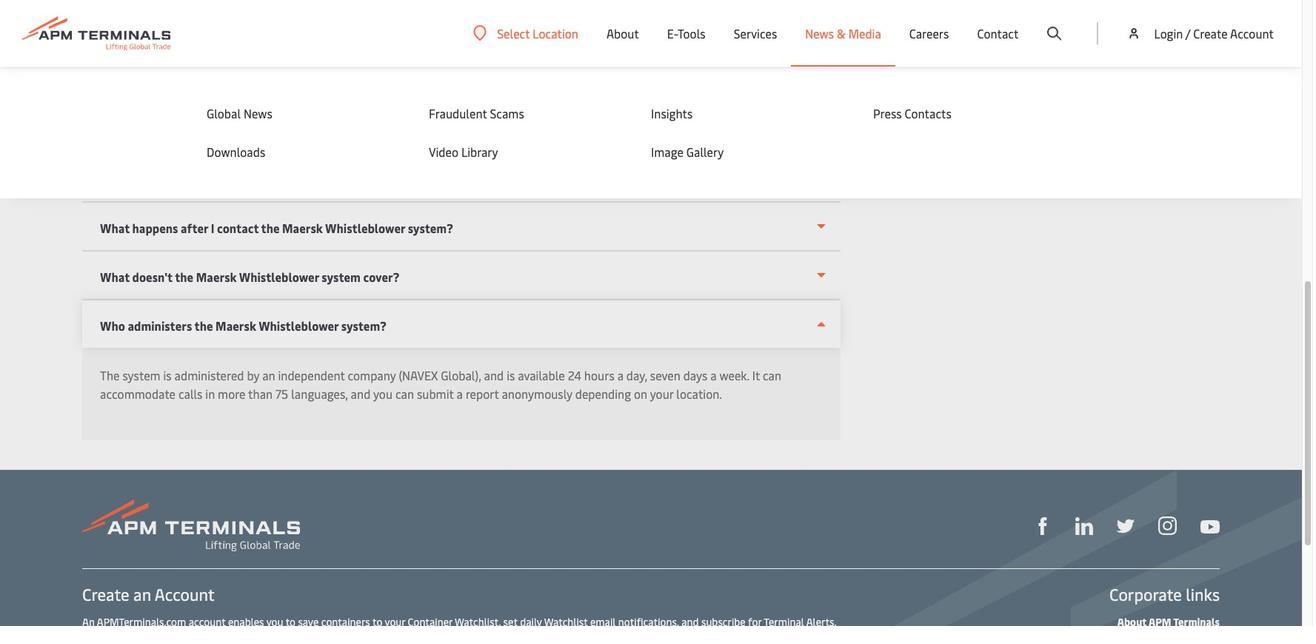 Task type: locate. For each thing, give the bounding box(es) containing it.
0 horizontal spatial is
[[163, 367, 172, 384]]

press contacts link
[[873, 105, 1066, 121]]

discrimination
[[272, 107, 348, 123]]

0 vertical spatial can
[[763, 367, 781, 384]]

0 vertical spatial create
[[1193, 25, 1228, 41]]

1 vertical spatial account
[[155, 584, 215, 606]]

0 horizontal spatial and
[[288, 82, 308, 99]]

youtube image
[[1201, 521, 1220, 534]]

careers
[[909, 25, 949, 41]]

environment
[[311, 82, 378, 99]]

fill 44 link
[[1117, 516, 1135, 536]]

it
[[752, 367, 760, 384]]

accommodate
[[100, 386, 176, 402]]

news
[[805, 25, 834, 41], [244, 105, 272, 121]]

and up global news link
[[288, 82, 308, 99]]

1 horizontal spatial can
[[763, 367, 781, 384]]

company
[[348, 367, 396, 384]]

can right it
[[763, 367, 781, 384]]

0 horizontal spatial an
[[133, 584, 151, 606]]

and down company
[[351, 386, 371, 402]]

available
[[518, 367, 565, 384]]

0 horizontal spatial account
[[155, 584, 215, 606]]

0 horizontal spatial create
[[82, 584, 129, 606]]

2 horizontal spatial and
[[484, 367, 504, 384]]

insights link
[[651, 105, 844, 121]]

threats
[[156, 82, 196, 99]]

login / create account link
[[1127, 0, 1274, 67]]

news & media
[[805, 25, 881, 41]]

can right you
[[395, 386, 414, 402]]

video library link
[[429, 144, 621, 160]]

select
[[497, 25, 530, 41]]

global news link
[[207, 105, 399, 121]]

on
[[634, 386, 647, 402]]

days
[[683, 367, 708, 384]]

a down global),
[[457, 386, 463, 402]]

data privacy
[[156, 58, 221, 74]]

account down 'apmt footer logo'
[[155, 584, 215, 606]]

your
[[650, 386, 674, 402]]

is right system
[[163, 367, 172, 384]]

1 horizontal spatial a
[[617, 367, 624, 384]]

a right days
[[711, 367, 717, 384]]

and up report
[[484, 367, 504, 384]]

an
[[262, 367, 275, 384], [133, 584, 151, 606]]

75
[[276, 386, 288, 402]]

1 vertical spatial can
[[395, 386, 414, 402]]

image gallery link
[[651, 144, 844, 160]]

news & media button
[[805, 0, 881, 67]]

a left day,
[[617, 367, 624, 384]]

0 vertical spatial an
[[262, 367, 275, 384]]

video library
[[429, 144, 498, 160]]

1 horizontal spatial an
[[262, 367, 275, 384]]

than
[[248, 386, 273, 402]]

by
[[247, 367, 259, 384]]

news down threats to health, safety and environment on the left
[[244, 105, 272, 121]]

create
[[1193, 25, 1228, 41], [82, 584, 129, 606]]

1 vertical spatial news
[[244, 105, 272, 121]]

global
[[207, 105, 241, 121]]

0 horizontal spatial news
[[244, 105, 272, 121]]

depending
[[575, 386, 631, 402]]

competition law
[[156, 9, 242, 25]]

1 horizontal spatial create
[[1193, 25, 1228, 41]]

facebook image
[[1034, 518, 1052, 536]]

0 horizontal spatial can
[[395, 386, 414, 402]]

news left "&"
[[805, 25, 834, 41]]

fraudulent scams
[[429, 105, 524, 121]]

1 horizontal spatial is
[[507, 367, 515, 384]]

video
[[429, 144, 458, 160]]

login
[[1154, 25, 1183, 41]]

or
[[259, 107, 269, 123]]

can
[[763, 367, 781, 384], [395, 386, 414, 402]]

corporate
[[1109, 584, 1182, 606]]

0 vertical spatial account
[[1230, 25, 1274, 41]]

week.
[[719, 367, 749, 384]]

1 horizontal spatial news
[[805, 25, 834, 41]]

about
[[607, 25, 639, 41]]

e-
[[667, 25, 678, 41]]

account right /
[[1230, 25, 1274, 41]]

0 vertical spatial and
[[288, 82, 308, 99]]

is left the available
[[507, 367, 515, 384]]

calls
[[178, 386, 203, 402]]

health,
[[213, 82, 249, 99]]

0 vertical spatial news
[[805, 25, 834, 41]]

languages,
[[291, 386, 348, 402]]

hours
[[584, 367, 615, 384]]

and
[[288, 82, 308, 99], [484, 367, 504, 384], [351, 386, 371, 402]]

gallery
[[686, 144, 724, 160]]

image gallery
[[651, 144, 724, 160]]

a
[[617, 367, 624, 384], [711, 367, 717, 384], [457, 386, 463, 402]]

shape link
[[1034, 516, 1052, 536]]

1 vertical spatial an
[[133, 584, 151, 606]]

you tube link
[[1201, 517, 1220, 535]]

1 horizontal spatial and
[[351, 386, 371, 402]]

instagram image
[[1158, 517, 1177, 536]]

report
[[466, 386, 499, 402]]

location
[[533, 25, 578, 41]]

is
[[163, 367, 172, 384], [507, 367, 515, 384]]

select location button
[[473, 25, 578, 41]]

media
[[849, 25, 881, 41]]

privacy
[[183, 58, 221, 74]]

careers button
[[909, 0, 949, 67]]



Task type: describe. For each thing, give the bounding box(es) containing it.
contact
[[977, 25, 1019, 41]]

create an account
[[82, 584, 215, 606]]

linkedin image
[[1075, 518, 1093, 536]]

library
[[461, 144, 498, 160]]

anonymously
[[502, 386, 572, 402]]

to
[[199, 82, 210, 99]]

services button
[[734, 0, 777, 67]]

&
[[837, 25, 846, 41]]

location.
[[676, 386, 722, 402]]

fraudulent scams link
[[429, 105, 621, 121]]

/
[[1186, 25, 1191, 41]]

system
[[123, 367, 160, 384]]

apmt footer logo image
[[82, 500, 300, 552]]

instagram link
[[1158, 516, 1177, 536]]

tools
[[678, 25, 706, 41]]

1 vertical spatial and
[[484, 367, 504, 384]]

the system is administered by an independent company (navex global), and is available 24 hours a day, seven days a week. it can accommodate calls in more than 75 languages, and you can submit a report anonymously depending on your location.
[[100, 367, 781, 402]]

downloads
[[207, 144, 265, 160]]

seven
[[650, 367, 681, 384]]

harassment
[[193, 107, 256, 123]]

1 is from the left
[[163, 367, 172, 384]]

day,
[[626, 367, 647, 384]]

select location
[[497, 25, 578, 41]]

links
[[1186, 584, 1220, 606]]

image
[[651, 144, 684, 160]]

insights
[[651, 105, 693, 121]]

(navex
[[399, 367, 438, 384]]

scams
[[490, 105, 524, 121]]

press
[[873, 105, 902, 121]]

competition
[[156, 9, 221, 25]]

security
[[168, 33, 210, 50]]

it
[[156, 33, 165, 50]]

submit
[[417, 386, 454, 402]]

services
[[734, 25, 777, 41]]

e-tools button
[[667, 0, 706, 67]]

2 is from the left
[[507, 367, 515, 384]]

downloads link
[[207, 144, 399, 160]]

0 horizontal spatial a
[[457, 386, 463, 402]]

twitter image
[[1117, 518, 1135, 536]]

1 vertical spatial create
[[82, 584, 129, 606]]

it security
[[156, 33, 210, 50]]

contact button
[[977, 0, 1019, 67]]

sexual harassment or discrimination
[[156, 107, 348, 123]]

independent
[[278, 367, 345, 384]]

24
[[568, 367, 581, 384]]

corporate links
[[1109, 584, 1220, 606]]

in
[[205, 386, 215, 402]]

the
[[100, 367, 120, 384]]

login / create account
[[1154, 25, 1274, 41]]

2 vertical spatial and
[[351, 386, 371, 402]]

e-tools
[[667, 25, 706, 41]]

threats to health, safety and environment
[[156, 82, 378, 99]]

1 horizontal spatial account
[[1230, 25, 1274, 41]]

about button
[[607, 0, 639, 67]]

law
[[224, 9, 242, 25]]

2 horizontal spatial a
[[711, 367, 717, 384]]

sexual
[[156, 107, 191, 123]]

global news
[[207, 105, 272, 121]]

safety
[[252, 82, 285, 99]]

more
[[218, 386, 246, 402]]

fraudulent
[[429, 105, 487, 121]]

you
[[373, 386, 393, 402]]

global),
[[441, 367, 481, 384]]

administered
[[174, 367, 244, 384]]

an inside the system is administered by an independent company (navex global), and is available 24 hours a day, seven days a week. it can accommodate calls in more than 75 languages, and you can submit a report anonymously depending on your location.
[[262, 367, 275, 384]]

linkedin__x28_alt_x29__3_ link
[[1075, 516, 1093, 536]]

data
[[156, 58, 180, 74]]

news inside popup button
[[805, 25, 834, 41]]

contacts
[[905, 105, 952, 121]]



Task type: vqa. For each thing, say whether or not it's contained in the screenshot.
the middle and
yes



